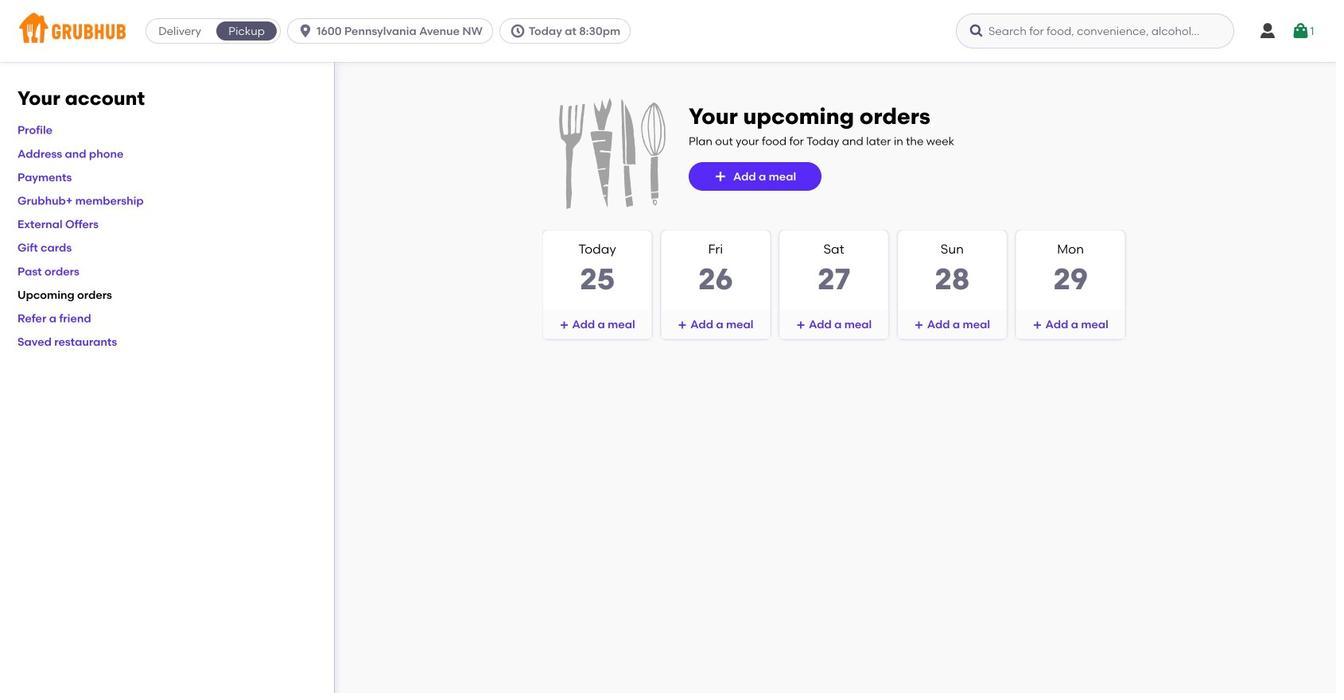 Task type: vqa. For each thing, say whether or not it's contained in the screenshot.
All cuisines Button
no



Task type: locate. For each thing, give the bounding box(es) containing it.
svg image
[[1258, 21, 1277, 41], [969, 23, 985, 39], [714, 170, 727, 183], [559, 321, 569, 330], [678, 321, 687, 330], [915, 321, 924, 330]]

main navigation navigation
[[0, 0, 1336, 62]]

Search for food, convenience, alcohol... search field
[[956, 14, 1234, 49]]

svg image
[[1291, 21, 1310, 41], [298, 23, 313, 39], [510, 23, 526, 39], [796, 321, 806, 330], [1033, 321, 1042, 330]]



